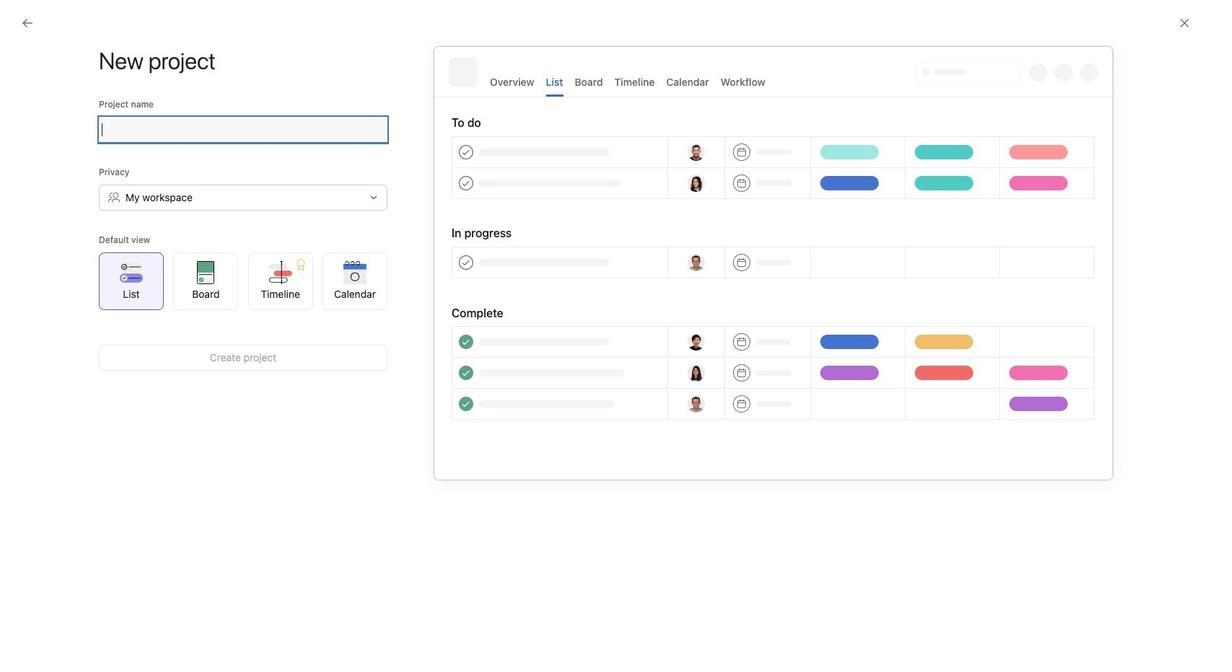 Task type: vqa. For each thing, say whether or not it's contained in the screenshot.
Off Track "popup button" on the right of the page
no



Task type: describe. For each thing, give the bounding box(es) containing it.
mark complete image
[[270, 307, 287, 325]]

global element
[[0, 35, 173, 122]]

mark complete image for first mark complete option from the bottom
[[270, 359, 287, 377]]

close image
[[1179, 17, 1191, 29]]

mark complete image for 2nd mark complete option from the bottom
[[270, 333, 287, 351]]

board image
[[922, 315, 939, 332]]

Mark complete checkbox
[[270, 307, 287, 325]]

rocket image
[[726, 315, 743, 332]]

2 mark complete checkbox from the top
[[270, 359, 287, 377]]

2 board image from the top
[[922, 367, 939, 384]]



Task type: locate. For each thing, give the bounding box(es) containing it.
starred element
[[0, 230, 173, 305]]

1 mark complete image from the top
[[270, 333, 287, 351]]

go back image
[[22, 17, 33, 29]]

projects element
[[0, 305, 173, 426]]

hide sidebar image
[[19, 12, 30, 23]]

board image down board icon
[[922, 367, 939, 384]]

1 vertical spatial mark complete checkbox
[[270, 359, 287, 377]]

board image
[[922, 263, 939, 280], [922, 367, 939, 384]]

list item
[[711, 250, 907, 294], [255, 303, 682, 329], [255, 329, 682, 355], [255, 355, 682, 381], [255, 381, 682, 407], [255, 407, 682, 433]]

1 board image from the top
[[922, 263, 939, 280]]

2 mark complete image from the top
[[270, 359, 287, 377]]

add profile photo image
[[272, 215, 307, 250]]

line_and_symbols image
[[726, 367, 743, 384]]

mark complete image
[[270, 333, 287, 351], [270, 359, 287, 377]]

1 vertical spatial mark complete image
[[270, 359, 287, 377]]

1 mark complete checkbox from the top
[[270, 333, 287, 351]]

0 vertical spatial mark complete checkbox
[[270, 333, 287, 351]]

board image up board icon
[[922, 263, 939, 280]]

0 vertical spatial mark complete image
[[270, 333, 287, 351]]

0 vertical spatial board image
[[922, 263, 939, 280]]

None text field
[[99, 117, 388, 143]]

1 vertical spatial board image
[[922, 367, 939, 384]]

this is a preview of your project image
[[434, 46, 1114, 481]]

Mark complete checkbox
[[270, 333, 287, 351], [270, 359, 287, 377]]



